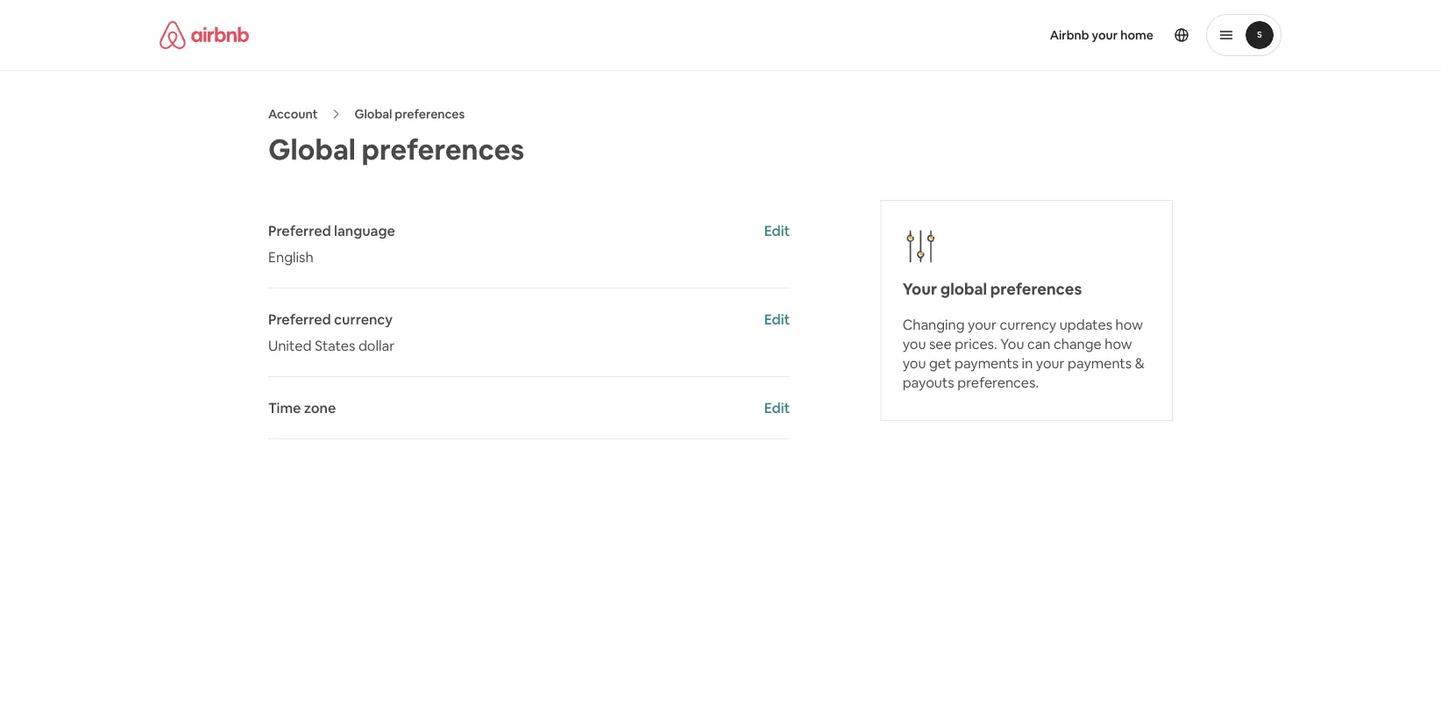 Task type: locate. For each thing, give the bounding box(es) containing it.
0 vertical spatial global preferences
[[355, 106, 465, 122]]

united
[[268, 336, 312, 354]]

1 vertical spatial your
[[968, 315, 997, 333]]

2 edit from the top
[[764, 310, 790, 328]]

preferred inside preferred language english
[[268, 221, 331, 239]]

preferences
[[395, 106, 465, 122], [362, 131, 525, 167], [991, 279, 1082, 299]]

your for home
[[1092, 27, 1118, 43]]

preferred currency united states dollar
[[268, 310, 395, 354]]

2 preferred from the top
[[268, 310, 331, 328]]

currency inside changing your currency updates how you see prices. you can change how you get payments in your payments & payouts preferences.
[[1000, 315, 1057, 333]]

1 vertical spatial global preferences
[[268, 131, 525, 167]]

1 vertical spatial preferred
[[268, 310, 331, 328]]

edit
[[764, 221, 790, 239], [764, 310, 790, 328], [764, 399, 790, 417]]

0 horizontal spatial your
[[968, 315, 997, 333]]

payments down change
[[1068, 354, 1132, 372]]

1 horizontal spatial currency
[[1000, 315, 1057, 333]]

2 horizontal spatial your
[[1092, 27, 1118, 43]]

1 horizontal spatial your
[[1036, 354, 1065, 372]]

how
[[1116, 315, 1143, 333], [1105, 335, 1133, 353]]

3 edit button from the top
[[764, 398, 790, 417]]

your inside profile element
[[1092, 27, 1118, 43]]

see
[[929, 335, 952, 353]]

how up &
[[1116, 315, 1143, 333]]

preferred inside preferred currency united states dollar
[[268, 310, 331, 328]]

changing
[[903, 315, 965, 333]]

your down can
[[1036, 354, 1065, 372]]

global down account
[[268, 131, 356, 167]]

payments
[[955, 354, 1019, 372], [1068, 354, 1132, 372]]

account
[[268, 106, 318, 122]]

edit button
[[764, 221, 790, 240], [764, 310, 790, 329], [764, 398, 790, 417]]

preferred
[[268, 221, 331, 239], [268, 310, 331, 328]]

payments down the prices.
[[955, 354, 1019, 372]]

global
[[941, 279, 987, 299]]

0 horizontal spatial currency
[[334, 310, 393, 328]]

changing your currency updates how you see prices. you can change how you get payments in your payments & payouts preferences.
[[903, 315, 1145, 391]]

zone
[[304, 399, 336, 417]]

airbnb your home link
[[1040, 17, 1165, 53]]

payouts
[[903, 373, 955, 391]]

states
[[315, 336, 356, 354]]

your
[[1092, 27, 1118, 43], [968, 315, 997, 333], [1036, 354, 1065, 372]]

currency up dollar
[[334, 310, 393, 328]]

1 vertical spatial edit button
[[764, 310, 790, 329]]

2 vertical spatial edit button
[[764, 398, 790, 417]]

1 edit from the top
[[764, 221, 790, 239]]

home
[[1121, 27, 1154, 43]]

1 vertical spatial preferences
[[362, 131, 525, 167]]

1 vertical spatial how
[[1105, 335, 1133, 353]]

0 vertical spatial you
[[903, 335, 926, 353]]

global preferences
[[355, 106, 465, 122], [268, 131, 525, 167]]

0 vertical spatial how
[[1116, 315, 1143, 333]]

1 vertical spatial edit
[[764, 310, 790, 328]]

you left see
[[903, 335, 926, 353]]

1 edit button from the top
[[764, 221, 790, 240]]

0 vertical spatial edit
[[764, 221, 790, 239]]

currency up can
[[1000, 315, 1057, 333]]

1 you from the top
[[903, 335, 926, 353]]

1 horizontal spatial payments
[[1068, 354, 1132, 372]]

account link
[[268, 106, 318, 122]]

0 horizontal spatial payments
[[955, 354, 1019, 372]]

2 vertical spatial edit
[[764, 399, 790, 417]]

preferred up english on the left of page
[[268, 221, 331, 239]]

global
[[355, 106, 392, 122], [268, 131, 356, 167]]

your
[[903, 279, 937, 299]]

0 vertical spatial edit button
[[764, 221, 790, 240]]

3 edit from the top
[[764, 399, 790, 417]]

0 vertical spatial your
[[1092, 27, 1118, 43]]

edit for preferred currency united states dollar
[[764, 310, 790, 328]]

can
[[1028, 335, 1051, 353]]

2 edit button from the top
[[764, 310, 790, 329]]

your left home
[[1092, 27, 1118, 43]]

your up the prices.
[[968, 315, 997, 333]]

currency
[[334, 310, 393, 328], [1000, 315, 1057, 333]]

your for currency
[[968, 315, 997, 333]]

preferred up united
[[268, 310, 331, 328]]

edit button for preferred currency united states dollar
[[764, 310, 790, 329]]

airbnb your home
[[1050, 27, 1154, 43]]

0 vertical spatial preferred
[[268, 221, 331, 239]]

how down updates at the right of page
[[1105, 335, 1133, 353]]

you
[[903, 335, 926, 353], [903, 354, 926, 372]]

preferred for united
[[268, 310, 331, 328]]

1 payments from the left
[[955, 354, 1019, 372]]

1 preferred from the top
[[268, 221, 331, 239]]

1 vertical spatial you
[[903, 354, 926, 372]]

global right account
[[355, 106, 392, 122]]

you up payouts at the bottom right of the page
[[903, 354, 926, 372]]



Task type: describe. For each thing, give the bounding box(es) containing it.
&
[[1135, 354, 1145, 372]]

get
[[929, 354, 952, 372]]

2 vertical spatial your
[[1036, 354, 1065, 372]]

1 vertical spatial global
[[268, 131, 356, 167]]

2 you from the top
[[903, 354, 926, 372]]

prices.
[[955, 335, 998, 353]]

time
[[268, 399, 301, 417]]

profile element
[[742, 0, 1282, 70]]

dollar
[[359, 336, 395, 354]]

edit button for preferred language english
[[764, 221, 790, 240]]

updates
[[1060, 315, 1113, 333]]

language
[[334, 221, 395, 239]]

edit for preferred language english
[[764, 221, 790, 239]]

you
[[1001, 335, 1025, 353]]

0 vertical spatial preferences
[[395, 106, 465, 122]]

time zone
[[268, 399, 336, 417]]

change
[[1054, 335, 1102, 353]]

preferred language english
[[268, 221, 395, 266]]

preferred for english
[[268, 221, 331, 239]]

currency inside preferred currency united states dollar
[[334, 310, 393, 328]]

0 vertical spatial global
[[355, 106, 392, 122]]

airbnb
[[1050, 27, 1090, 43]]

2 vertical spatial preferences
[[991, 279, 1082, 299]]

english
[[268, 248, 314, 266]]

in
[[1022, 354, 1033, 372]]

preferences.
[[958, 373, 1039, 391]]

your global preferences
[[903, 279, 1082, 299]]

2 payments from the left
[[1068, 354, 1132, 372]]



Task type: vqa. For each thing, say whether or not it's contained in the screenshot.
so
no



